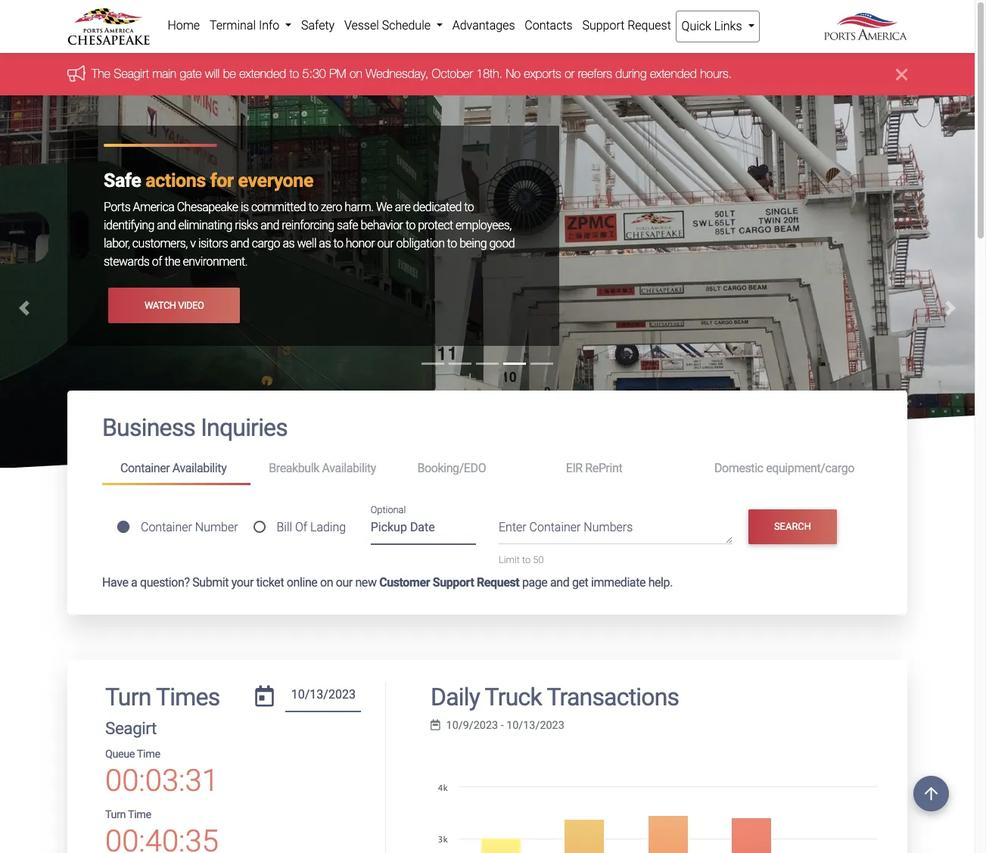 Task type: vqa. For each thing, say whether or not it's contained in the screenshot.
East
no



Task type: locate. For each thing, give the bounding box(es) containing it.
the seagirt main gate will be extended to 5:30 pm on wednesday, october 18th.  no exports or reefers during extended hours.
[[92, 67, 732, 81]]

to left being
[[447, 236, 457, 251]]

seagirt inside 00:03:31 "main content"
[[105, 718, 157, 738]]

of
[[295, 520, 307, 534]]

no
[[506, 67, 521, 81]]

the
[[92, 67, 110, 81]]

good
[[489, 236, 515, 251]]

turn up queue
[[105, 682, 151, 711]]

safety image
[[0, 96, 975, 517]]

support
[[582, 18, 625, 33], [433, 575, 474, 589]]

1 horizontal spatial availability
[[322, 461, 376, 476]]

terminal
[[210, 18, 256, 33]]

1 horizontal spatial as
[[319, 236, 331, 251]]

have
[[102, 575, 128, 589]]

to left 5:30
[[290, 67, 299, 81]]

extended
[[239, 67, 286, 81], [650, 67, 697, 81]]

times
[[156, 682, 220, 711]]

get
[[572, 575, 588, 589]]

our inside the ports america chesapeake is committed to zero harm. we are dedicated to identifying and                         eliminating risks and reinforcing safe behavior to protect employees, labor, customers, v                         isitors and cargo as well as to honor our obligation to being good stewards of the environment.
[[377, 236, 394, 251]]

is
[[241, 200, 249, 215]]

request left quick
[[628, 18, 671, 33]]

0 horizontal spatial availability
[[172, 461, 227, 476]]

container for container number
[[141, 520, 192, 534]]

ports
[[104, 200, 130, 215]]

search
[[774, 521, 812, 532]]

exports
[[524, 67, 562, 81]]

search button
[[748, 509, 837, 544]]

for
[[210, 170, 234, 192]]

2 extended from the left
[[650, 67, 697, 81]]

domestic equipment/cargo
[[715, 461, 855, 476]]

container availability link
[[102, 455, 251, 485]]

container left number
[[141, 520, 192, 534]]

support right customer
[[433, 575, 474, 589]]

0 vertical spatial request
[[628, 18, 671, 33]]

1 horizontal spatial our
[[377, 236, 394, 251]]

time
[[137, 748, 160, 761], [128, 808, 151, 821]]

2 as from the left
[[319, 236, 331, 251]]

seagirt inside alert
[[114, 67, 149, 81]]

support up "reefers" at the top of the page
[[582, 18, 625, 33]]

on
[[350, 67, 363, 81], [320, 575, 333, 589]]

home link
[[163, 11, 205, 41]]

inquiries
[[201, 414, 288, 442]]

links
[[714, 19, 742, 33]]

1 vertical spatial our
[[336, 575, 353, 589]]

turn for turn time
[[105, 808, 126, 821]]

0 vertical spatial our
[[377, 236, 394, 251]]

Optional text field
[[371, 515, 476, 545]]

our
[[377, 236, 394, 251], [336, 575, 353, 589]]

time for queue time 00:03:31
[[137, 748, 160, 761]]

2 availability from the left
[[322, 461, 376, 476]]

0 vertical spatial on
[[350, 67, 363, 81]]

1 horizontal spatial support
[[582, 18, 625, 33]]

obligation
[[396, 236, 445, 251]]

vessel
[[344, 18, 379, 33]]

0 horizontal spatial request
[[477, 575, 520, 589]]

0 vertical spatial seagirt
[[114, 67, 149, 81]]

on right pm at the top left of page
[[350, 67, 363, 81]]

availability for breakbulk availability
[[322, 461, 376, 476]]

seagirt
[[114, 67, 149, 81], [105, 718, 157, 738]]

and down the risks
[[231, 236, 249, 251]]

1 horizontal spatial extended
[[650, 67, 697, 81]]

a
[[131, 575, 137, 589]]

immediate
[[591, 575, 646, 589]]

1 vertical spatial turn
[[105, 808, 126, 821]]

schedule
[[382, 18, 431, 33]]

container down the business
[[120, 461, 170, 476]]

extended right "during"
[[650, 67, 697, 81]]

0 vertical spatial time
[[137, 748, 160, 761]]

pm
[[329, 67, 346, 81]]

optional
[[371, 504, 406, 516]]

seagirt up queue
[[105, 718, 157, 738]]

our left the new
[[336, 575, 353, 589]]

to inside alert
[[290, 67, 299, 81]]

availability down business inquiries
[[172, 461, 227, 476]]

availability right breakbulk
[[322, 461, 376, 476]]

being
[[460, 236, 487, 251]]

extended right be
[[239, 67, 286, 81]]

ports america chesapeake is committed to zero harm. we are dedicated to identifying and                         eliminating risks and reinforcing safe behavior to protect employees, labor, customers, v                         isitors and cargo as well as to honor our obligation to being good stewards of the environment.
[[104, 200, 515, 269]]

cargo
[[252, 236, 280, 251]]

our down behavior
[[377, 236, 394, 251]]

to left 50
[[522, 554, 531, 566]]

0 horizontal spatial on
[[320, 575, 333, 589]]

10/13/2023
[[507, 719, 565, 732]]

breakbulk
[[269, 461, 319, 476]]

1 vertical spatial on
[[320, 575, 333, 589]]

transactions
[[547, 682, 679, 711]]

as left well
[[283, 236, 295, 251]]

seagirt right the
[[114, 67, 149, 81]]

0 horizontal spatial support
[[433, 575, 474, 589]]

container
[[120, 461, 170, 476], [141, 520, 192, 534], [530, 520, 581, 535]]

1 horizontal spatial request
[[628, 18, 671, 33]]

we
[[376, 200, 392, 215]]

request
[[628, 18, 671, 33], [477, 575, 520, 589]]

request down limit
[[477, 575, 520, 589]]

turn time
[[105, 808, 151, 821]]

as right well
[[319, 236, 331, 251]]

during
[[616, 67, 647, 81]]

1 vertical spatial request
[[477, 575, 520, 589]]

container inside the 'container availability' link
[[120, 461, 170, 476]]

2 turn from the top
[[105, 808, 126, 821]]

watch
[[145, 300, 176, 311]]

0 horizontal spatial our
[[336, 575, 353, 589]]

0 vertical spatial turn
[[105, 682, 151, 711]]

reinforcing
[[282, 218, 334, 233]]

support request link
[[578, 11, 676, 41]]

0 horizontal spatial extended
[[239, 67, 286, 81]]

availability for container availability
[[172, 461, 227, 476]]

time inside the queue time 00:03:31
[[137, 748, 160, 761]]

will
[[205, 67, 220, 81]]

the seagirt main gate will be extended to 5:30 pm on wednesday, october 18th.  no exports or reefers during extended hours. link
[[92, 67, 732, 81]]

zero
[[321, 200, 342, 215]]

ticket
[[256, 575, 284, 589]]

chesapeake
[[177, 200, 238, 215]]

dedicated
[[413, 200, 462, 215]]

1 horizontal spatial on
[[350, 67, 363, 81]]

5:30
[[302, 67, 326, 81]]

lading
[[310, 520, 346, 534]]

safe
[[104, 170, 141, 192]]

and left get
[[550, 575, 570, 589]]

booking/edo link
[[399, 455, 548, 483]]

everyone
[[238, 170, 313, 192]]

bullhorn image
[[67, 65, 92, 82]]

contacts
[[525, 18, 573, 33]]

enter
[[499, 520, 527, 535]]

1 vertical spatial support
[[433, 575, 474, 589]]

on right online
[[320, 575, 333, 589]]

1 vertical spatial seagirt
[[105, 718, 157, 738]]

eliminating
[[178, 218, 232, 233]]

customer
[[379, 575, 430, 589]]

main
[[152, 67, 177, 81]]

time down 00:03:31
[[128, 808, 151, 821]]

our inside 00:03:31 "main content"
[[336, 575, 353, 589]]

None text field
[[286, 682, 361, 712]]

on inside 00:03:31 "main content"
[[320, 575, 333, 589]]

customers,
[[132, 236, 188, 251]]

are
[[395, 200, 410, 215]]

0 horizontal spatial as
[[283, 236, 295, 251]]

contacts link
[[520, 11, 578, 41]]

1 availability from the left
[[172, 461, 227, 476]]

1 vertical spatial time
[[128, 808, 151, 821]]

submit
[[192, 575, 229, 589]]

turn down 00:03:31
[[105, 808, 126, 821]]

equipment/cargo
[[766, 461, 855, 476]]

time right queue
[[137, 748, 160, 761]]

1 turn from the top
[[105, 682, 151, 711]]



Task type: describe. For each thing, give the bounding box(es) containing it.
request inside the support request link
[[628, 18, 671, 33]]

limit
[[499, 554, 520, 566]]

advantages
[[452, 18, 515, 33]]

quick
[[682, 19, 711, 33]]

to down the are
[[406, 218, 415, 233]]

none text field inside 00:03:31 "main content"
[[286, 682, 361, 712]]

honor
[[346, 236, 375, 251]]

daily truck transactions
[[431, 682, 679, 711]]

actions
[[145, 170, 206, 192]]

request inside 00:03:31 "main content"
[[477, 575, 520, 589]]

info
[[259, 18, 280, 33]]

hours.
[[700, 67, 732, 81]]

environment.
[[183, 255, 248, 269]]

vessel schedule link
[[340, 11, 448, 41]]

protect
[[418, 218, 453, 233]]

eir
[[566, 461, 583, 476]]

truck
[[485, 682, 542, 711]]

to up employees,
[[464, 200, 474, 215]]

booking/edo
[[417, 461, 486, 476]]

container for container availability
[[120, 461, 170, 476]]

of
[[152, 255, 162, 269]]

calendar week image
[[431, 720, 440, 731]]

container up 50
[[530, 520, 581, 535]]

turn times
[[105, 682, 220, 711]]

domestic equipment/cargo link
[[696, 455, 873, 483]]

time for turn time
[[128, 808, 151, 821]]

watch video
[[145, 300, 204, 311]]

1 extended from the left
[[239, 67, 286, 81]]

-
[[501, 719, 504, 732]]

close image
[[896, 65, 908, 84]]

00:03:31
[[105, 763, 219, 799]]

or
[[565, 67, 575, 81]]

behavior
[[361, 218, 403, 233]]

page
[[522, 575, 548, 589]]

to inside 00:03:31 "main content"
[[522, 554, 531, 566]]

domestic
[[715, 461, 763, 476]]

help.
[[648, 575, 673, 589]]

0 vertical spatial support
[[582, 18, 625, 33]]

the seagirt main gate will be extended to 5:30 pm on wednesday, october 18th.  no exports or reefers during extended hours. alert
[[0, 53, 975, 96]]

00:03:31 main content
[[56, 391, 919, 853]]

and inside 00:03:31 "main content"
[[550, 575, 570, 589]]

bill
[[277, 520, 292, 534]]

labor,
[[104, 236, 130, 251]]

terminal info link
[[205, 11, 296, 41]]

be
[[223, 67, 236, 81]]

wednesday,
[[366, 67, 429, 81]]

container availability
[[120, 461, 227, 476]]

Enter Container Numbers text field
[[499, 519, 732, 545]]

breakbulk availability
[[269, 461, 376, 476]]

calendar day image
[[255, 685, 274, 707]]

enter container numbers
[[499, 520, 633, 535]]

and up cargo
[[261, 218, 279, 233]]

bill of lading
[[277, 520, 346, 534]]

to left zero
[[308, 200, 318, 215]]

v
[[190, 236, 196, 251]]

your
[[231, 575, 254, 589]]

committed
[[251, 200, 306, 215]]

numbers
[[584, 520, 633, 535]]

turn for turn times
[[105, 682, 151, 711]]

terminal info
[[210, 18, 282, 33]]

stewards
[[104, 255, 149, 269]]

1 as from the left
[[283, 236, 295, 251]]

well
[[297, 236, 316, 251]]

support inside 00:03:31 "main content"
[[433, 575, 474, 589]]

10/9/2023
[[446, 719, 498, 732]]

safety link
[[296, 11, 340, 41]]

10/9/2023 - 10/13/2023
[[446, 719, 565, 732]]

the
[[165, 255, 180, 269]]

october
[[432, 67, 473, 81]]

quick links link
[[676, 11, 760, 42]]

to down safe
[[333, 236, 343, 251]]

video
[[178, 300, 204, 311]]

number
[[195, 520, 238, 534]]

new
[[355, 575, 377, 589]]

america
[[133, 200, 174, 215]]

business inquiries
[[102, 414, 288, 442]]

safe actions for everyone
[[104, 170, 313, 192]]

home
[[168, 18, 200, 33]]

reprint
[[585, 461, 623, 476]]

business
[[102, 414, 195, 442]]

eir reprint link
[[548, 455, 696, 483]]

gate
[[180, 67, 202, 81]]

limit to 50
[[499, 554, 544, 566]]

have a question? submit your ticket online on our new customer support request page and get immediate help.
[[102, 575, 673, 589]]

isitors
[[198, 236, 228, 251]]

support request
[[582, 18, 671, 33]]

daily
[[431, 682, 480, 711]]

and up the customers, on the left top of the page
[[157, 218, 176, 233]]

watch video link
[[108, 288, 240, 323]]

customer support request link
[[379, 575, 520, 589]]

vessel schedule
[[344, 18, 434, 33]]

go to top image
[[914, 776, 949, 811]]

harm.
[[345, 200, 374, 215]]

queue time 00:03:31
[[105, 748, 219, 799]]

on inside the seagirt main gate will be extended to 5:30 pm on wednesday, october 18th.  no exports or reefers during extended hours. alert
[[350, 67, 363, 81]]

quick links
[[682, 19, 745, 33]]

container number
[[141, 520, 238, 534]]



